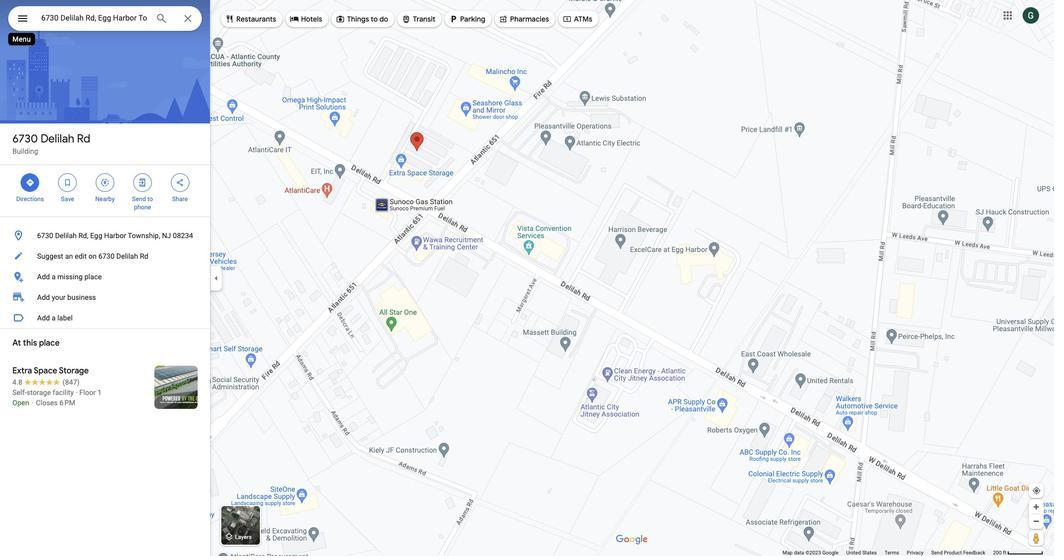 Task type: describe. For each thing, give the bounding box(es) containing it.
nj
[[162, 232, 171, 240]]

united states
[[847, 550, 877, 556]]

zoom in image
[[1033, 504, 1040, 511]]

things
[[347, 14, 369, 24]]

missing
[[57, 273, 83, 281]]

rd,
[[79, 232, 88, 240]]

a for label
[[52, 314, 56, 322]]

suggest an edit on 6730 delilah rd button
[[0, 246, 210, 267]]

6730 for rd
[[12, 132, 38, 146]]

add a missing place
[[37, 273, 102, 281]]

add a label button
[[0, 308, 210, 328]]

states
[[863, 550, 877, 556]]

4.8
[[12, 378, 22, 387]]

rd inside button
[[140, 252, 148, 261]]

nearby
[[95, 196, 115, 203]]

collapse side panel image
[[211, 273, 222, 284]]

at
[[12, 338, 21, 349]]

closes
[[36, 399, 58, 407]]


[[25, 177, 35, 188]]

send product feedback button
[[931, 550, 986, 557]]

floor
[[79, 389, 96, 397]]

this
[[23, 338, 37, 349]]

send for send product feedback
[[931, 550, 943, 556]]

©2023
[[806, 550, 821, 556]]

your
[[52, 293, 66, 302]]

harbor
[[104, 232, 126, 240]]

send for send to phone
[[132, 196, 146, 203]]

restaurants
[[236, 14, 276, 24]]

6730 delilah rd main content
[[0, 0, 210, 557]]


[[563, 13, 572, 25]]

·
[[76, 389, 78, 397]]

6730 delilah rd building
[[12, 132, 90, 155]]

 search field
[[8, 6, 202, 33]]

google account: greg robinson  
(robinsongreg175@gmail.com) image
[[1023, 7, 1039, 23]]

delilah for rd
[[41, 132, 74, 146]]


[[175, 177, 185, 188]]

 parking
[[449, 13, 485, 25]]

map
[[783, 550, 793, 556]]

6730 Delilah Rd, Egg Harbor Township, NJ 08234 field
[[8, 6, 202, 31]]

none field inside 6730 delilah rd, egg harbor township, nj 08234 field
[[41, 12, 147, 24]]

google maps element
[[0, 0, 1054, 557]]

show your location image
[[1032, 487, 1042, 496]]

terms button
[[885, 550, 899, 557]]

send product feedback
[[931, 550, 986, 556]]

add your business
[[37, 293, 96, 302]]

building
[[12, 147, 38, 155]]


[[225, 13, 234, 25]]

save
[[61, 196, 74, 203]]

pharmacies
[[510, 14, 549, 24]]

 atms
[[563, 13, 593, 25]]

parking
[[460, 14, 485, 24]]

facility
[[53, 389, 74, 397]]

 transit
[[402, 13, 436, 25]]


[[336, 13, 345, 25]]

extra space storage
[[12, 366, 89, 376]]

phone
[[134, 204, 151, 211]]

storage
[[27, 389, 51, 397]]

on
[[89, 252, 97, 261]]

add a missing place button
[[0, 267, 210, 287]]

 things to do
[[336, 13, 388, 25]]

feedback
[[963, 550, 986, 556]]

actions for 6730 delilah rd region
[[0, 165, 210, 217]]

share
[[172, 196, 188, 203]]


[[63, 177, 72, 188]]

1
[[98, 389, 102, 397]]

to inside send to phone
[[147, 196, 153, 203]]

terms
[[885, 550, 899, 556]]



Task type: locate. For each thing, give the bounding box(es) containing it.
place down suggest an edit on 6730 delilah rd
[[84, 273, 102, 281]]

6 pm
[[59, 399, 75, 407]]

a
[[52, 273, 56, 281], [52, 314, 56, 322]]

0 vertical spatial delilah
[[41, 132, 74, 146]]

1 vertical spatial place
[[39, 338, 60, 349]]

directions
[[16, 196, 44, 203]]

township,
[[128, 232, 160, 240]]

footer inside the google maps element
[[783, 550, 993, 557]]

1 vertical spatial rd
[[140, 252, 148, 261]]

place
[[84, 273, 102, 281], [39, 338, 60, 349]]

6730 delilah rd, egg harbor township, nj 08234
[[37, 232, 193, 240]]

a for missing
[[52, 273, 56, 281]]


[[402, 13, 411, 25]]


[[100, 177, 110, 188]]

suggest an edit on 6730 delilah rd
[[37, 252, 148, 261]]

open
[[12, 399, 29, 407]]

0 horizontal spatial place
[[39, 338, 60, 349]]

1 vertical spatial a
[[52, 314, 56, 322]]

0 horizontal spatial to
[[147, 196, 153, 203]]

1 add from the top
[[37, 273, 50, 281]]

add inside add a missing place button
[[37, 273, 50, 281]]

add for add your business
[[37, 293, 50, 302]]

08234
[[173, 232, 193, 240]]

1 vertical spatial add
[[37, 293, 50, 302]]

200 ft button
[[993, 550, 1044, 556]]


[[499, 13, 508, 25]]

layers
[[235, 535, 252, 541]]

0 horizontal spatial rd
[[77, 132, 90, 146]]

0 vertical spatial place
[[84, 273, 102, 281]]

6730 inside 6730 delilah rd building
[[12, 132, 38, 146]]

add left the 'label'
[[37, 314, 50, 322]]

0 horizontal spatial send
[[132, 196, 146, 203]]

place right the this
[[39, 338, 60, 349]]

2 vertical spatial add
[[37, 314, 50, 322]]

footer containing map data ©2023 google
[[783, 550, 993, 557]]

self-storage facility · floor 1 open ⋅ closes 6 pm
[[12, 389, 102, 407]]

add inside 'add your business' 'link'
[[37, 293, 50, 302]]

6730 for rd,
[[37, 232, 53, 240]]

suggest
[[37, 252, 63, 261]]

add for add a label
[[37, 314, 50, 322]]

add inside add a label button
[[37, 314, 50, 322]]

send up phone
[[132, 196, 146, 203]]

1 vertical spatial to
[[147, 196, 153, 203]]

200 ft
[[993, 550, 1007, 556]]

1 horizontal spatial rd
[[140, 252, 148, 261]]

at this place
[[12, 338, 60, 349]]

 pharmacies
[[499, 13, 549, 25]]

200
[[993, 550, 1002, 556]]

send inside button
[[931, 550, 943, 556]]

atms
[[574, 14, 593, 24]]

map data ©2023 google
[[783, 550, 839, 556]]

2 a from the top
[[52, 314, 56, 322]]

 button
[[8, 6, 37, 33]]

send to phone
[[132, 196, 153, 211]]

delilah
[[41, 132, 74, 146], [55, 232, 77, 240], [116, 252, 138, 261]]

(847)
[[63, 378, 80, 387]]

rd
[[77, 132, 90, 146], [140, 252, 148, 261]]

self-
[[12, 389, 27, 397]]

place inside button
[[84, 273, 102, 281]]

1 a from the top
[[52, 273, 56, 281]]

footer
[[783, 550, 993, 557]]

6730 delilah rd, egg harbor township, nj 08234 button
[[0, 225, 210, 246]]

2 vertical spatial 6730
[[98, 252, 115, 261]]

hotels
[[301, 14, 322, 24]]

3 add from the top
[[37, 314, 50, 322]]

delilah inside 6730 delilah rd building
[[41, 132, 74, 146]]

1 horizontal spatial place
[[84, 273, 102, 281]]

delilah left rd,
[[55, 232, 77, 240]]

transit
[[413, 14, 436, 24]]

business
[[67, 293, 96, 302]]

zoom out image
[[1033, 518, 1040, 526]]

rd inside 6730 delilah rd building
[[77, 132, 90, 146]]

 restaurants
[[225, 13, 276, 25]]

google
[[823, 550, 839, 556]]

 hotels
[[290, 13, 322, 25]]

4.8 stars 847 reviews image
[[12, 377, 80, 388]]

data
[[794, 550, 804, 556]]

add
[[37, 273, 50, 281], [37, 293, 50, 302], [37, 314, 50, 322]]

delilah for rd,
[[55, 232, 77, 240]]

0 vertical spatial to
[[371, 14, 378, 24]]


[[449, 13, 458, 25]]

do
[[380, 14, 388, 24]]

ft
[[1003, 550, 1007, 556]]

add a label
[[37, 314, 73, 322]]

6730 right on
[[98, 252, 115, 261]]

show street view coverage image
[[1029, 531, 1044, 546]]

to inside  things to do
[[371, 14, 378, 24]]

0 vertical spatial a
[[52, 273, 56, 281]]

label
[[57, 314, 73, 322]]

edit
[[75, 252, 87, 261]]

1 vertical spatial 6730
[[37, 232, 53, 240]]

1 horizontal spatial send
[[931, 550, 943, 556]]

2 vertical spatial delilah
[[116, 252, 138, 261]]

send inside send to phone
[[132, 196, 146, 203]]

send
[[132, 196, 146, 203], [931, 550, 943, 556]]

6730
[[12, 132, 38, 146], [37, 232, 53, 240], [98, 252, 115, 261]]

add for add a missing place
[[37, 273, 50, 281]]

0 vertical spatial 6730
[[12, 132, 38, 146]]

1 vertical spatial send
[[931, 550, 943, 556]]

an
[[65, 252, 73, 261]]

space
[[34, 366, 57, 376]]

0 vertical spatial rd
[[77, 132, 90, 146]]

a left missing at the left
[[52, 273, 56, 281]]

privacy button
[[907, 550, 924, 557]]

privacy
[[907, 550, 924, 556]]

0 vertical spatial send
[[132, 196, 146, 203]]

to left the do
[[371, 14, 378, 24]]

0 vertical spatial add
[[37, 273, 50, 281]]

6730 up suggest
[[37, 232, 53, 240]]

extra
[[12, 366, 32, 376]]

add left your
[[37, 293, 50, 302]]

add down suggest
[[37, 273, 50, 281]]


[[290, 13, 299, 25]]

united states button
[[847, 550, 877, 557]]

united
[[847, 550, 861, 556]]

storage
[[59, 366, 89, 376]]

2 add from the top
[[37, 293, 50, 302]]

a left the 'label'
[[52, 314, 56, 322]]


[[138, 177, 147, 188]]

send left product
[[931, 550, 943, 556]]

product
[[944, 550, 962, 556]]

delilah up 
[[41, 132, 74, 146]]

delilah down harbor
[[116, 252, 138, 261]]


[[16, 11, 29, 26]]

1 vertical spatial delilah
[[55, 232, 77, 240]]

to up phone
[[147, 196, 153, 203]]

⋅
[[31, 399, 34, 407]]

egg
[[90, 232, 102, 240]]

add your business link
[[0, 287, 210, 308]]

6730 up building
[[12, 132, 38, 146]]

1 horizontal spatial to
[[371, 14, 378, 24]]

None field
[[41, 12, 147, 24]]



Task type: vqa. For each thing, say whether or not it's contained in the screenshot.
topmost The To
yes



